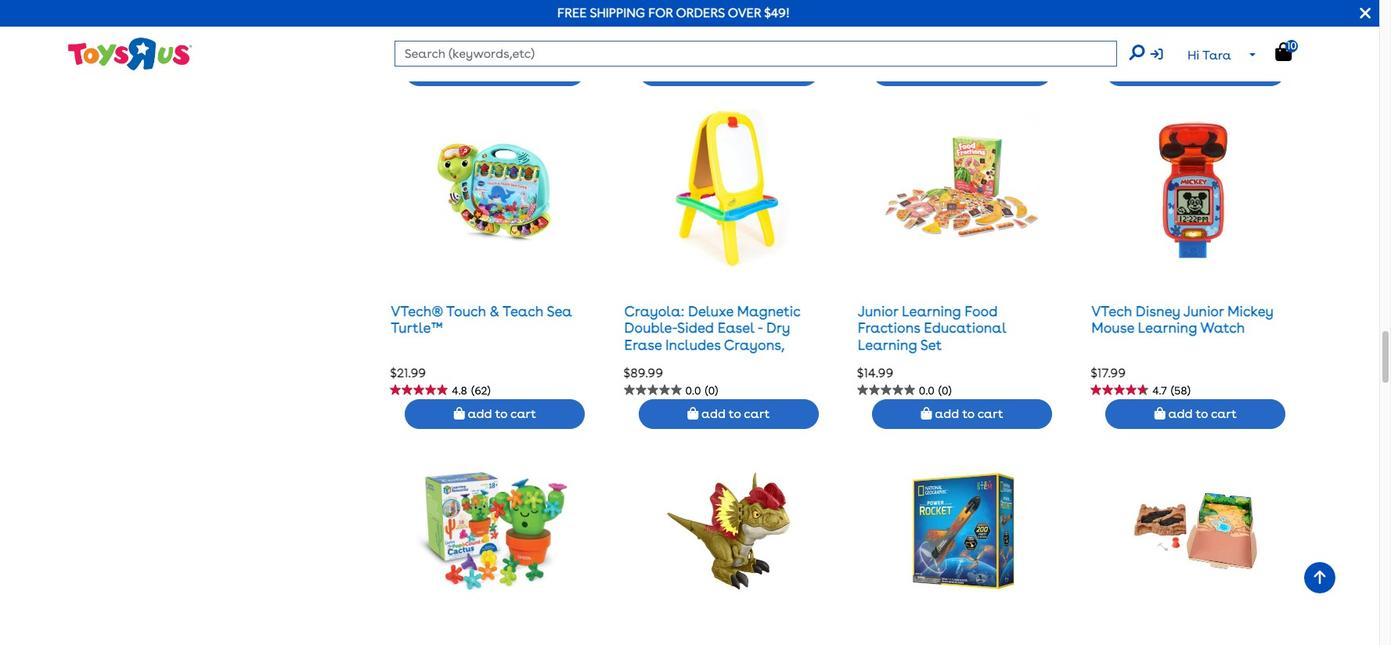 Task type: vqa. For each thing, say whether or not it's contained in the screenshot.


Task type: describe. For each thing, give the bounding box(es) containing it.
(40)
[[471, 41, 491, 54]]

$14.99
[[857, 365, 894, 380]]

food
[[965, 303, 998, 319]]

disney
[[1136, 303, 1181, 319]]

add down hi
[[1169, 64, 1193, 79]]

3.0 (2)
[[685, 41, 717, 54]]

4.8 (62)
[[452, 384, 491, 397]]

vtech
[[1092, 303, 1132, 319]]

0.0 for easel
[[685, 384, 701, 397]]

add to cart button down 3+
[[639, 399, 819, 429]]

stickers,
[[624, 354, 679, 370]]

1 horizontal spatial $21.99
[[857, 22, 893, 37]]

gears,
[[624, 370, 668, 387]]

magnet
[[683, 354, 735, 370]]

to for add to cart button underneath (57)
[[962, 64, 975, 79]]

learning for mouse
[[1138, 320, 1197, 336]]

to for add to cart button underneath the 3.0 (2)
[[729, 64, 741, 79]]

hi tara
[[1188, 48, 1232, 63]]

add to cart button down "(58)"
[[1106, 399, 1286, 429]]

vtech® touch & teach sea turtle™ link
[[391, 303, 572, 336]]

add to cart down the (62)
[[465, 407, 536, 421]]

add to cart button down the 3.0 (2)
[[639, 57, 819, 86]]

add down (40)
[[468, 64, 492, 79]]

vtech® touch & teach sea turtle™ image
[[431, 110, 559, 267]]

add to cart button down the (62)
[[405, 399, 585, 429]]

letters
[[739, 354, 785, 370]]

add to cart down (40)
[[465, 64, 536, 79]]

add to cart down "(58)"
[[1166, 407, 1237, 421]]

(0) for easel
[[705, 384, 718, 397]]

(0) for learning
[[939, 384, 952, 397]]

ages
[[671, 370, 704, 387]]

add to cart down set
[[932, 407, 1003, 421]]

add down the (62)
[[468, 407, 492, 421]]

10
[[1287, 40, 1297, 52]]

crayola: deluxe magnetic double-sided easel - dry erase includes crayons, stickers, magnet letters & gears, ages 3+ image
[[650, 110, 807, 267]]

teach
[[503, 303, 544, 319]]

add to cart button down 4.5 (2)
[[1106, 57, 1286, 86]]

0.0 (0) for easel
[[685, 384, 718, 397]]

10 link
[[1276, 40, 1308, 62]]

toys r us image
[[67, 36, 192, 72]]

hi tara button
[[1150, 41, 1266, 70]]

shopping bag image down 3.0
[[688, 64, 698, 77]]

4.5 (2)
[[1153, 41, 1185, 54]]

4.7 for 4.7 (58)
[[1153, 384, 1167, 397]]

0.0 (0) for learning
[[919, 384, 952, 397]]

$17.99
[[1091, 365, 1126, 380]]

over
[[728, 5, 761, 20]]

4.3 (40)
[[452, 41, 491, 54]]

0 horizontal spatial $21.99
[[390, 365, 426, 380]]

free
[[557, 5, 587, 20]]

4.5
[[1153, 41, 1168, 54]]

set
[[921, 337, 942, 353]]

sign in image
[[1150, 48, 1163, 60]]

add down 3+
[[701, 407, 726, 421]]

shopping bag image for add to cart button below (40)
[[454, 64, 465, 77]]

junior inside vtech disney junior mickey mouse learning watch
[[1184, 303, 1224, 319]]

watch
[[1201, 320, 1245, 336]]

shopping bag image for vtech disney junior mickey mouse learning watch
[[1155, 407, 1166, 420]]

shopping bag image for add to cart button underneath (57)
[[921, 64, 932, 77]]

add to cart button down (40)
[[405, 57, 585, 86]]

fractions
[[858, 320, 920, 336]]

learning for educational
[[858, 337, 917, 353]]

learning resources carlos the pop & count cactus image
[[417, 453, 574, 610]]

shopping bag image for crayola: deluxe magnetic double-sided easel - dry erase includes crayons, stickers, magnet letters & gears, ages 3+
[[688, 407, 698, 420]]

3.0
[[685, 41, 701, 54]]

crayola: deluxe magnetic double-sided easel - dry erase includes crayons, stickers, magnet letters & gears, ages 3+ link
[[624, 303, 801, 387]]

add to cart down (57)
[[932, 64, 1003, 79]]

add to cart button down (57)
[[872, 57, 1052, 86]]

4.7 for 4.7 (57)
[[919, 41, 934, 54]]

to for add to cart button underneath set
[[962, 407, 975, 421]]

add to cart down the 3.0 (2)
[[698, 64, 770, 79]]

$60.00
[[390, 22, 430, 37]]

(62)
[[471, 384, 491, 397]]

sea
[[547, 303, 572, 319]]

tara
[[1203, 48, 1232, 63]]

4.7 (57)
[[919, 41, 956, 54]]

-
[[758, 320, 763, 336]]

add down the 3.0 (2)
[[701, 64, 726, 79]]

vtech disney junior mickey mouse learning watch image
[[1131, 110, 1260, 267]]



Task type: locate. For each thing, give the bounding box(es) containing it.
2 junior from the left
[[1184, 303, 1224, 319]]

0 horizontal spatial 4.7
[[919, 41, 934, 54]]

crayola:
[[624, 303, 685, 319]]

shopping bag image for junior learning food fractions educational learning set
[[921, 407, 932, 420]]

(2) for 3.0 (2)
[[704, 41, 717, 54]]

to
[[495, 64, 508, 79], [729, 64, 741, 79], [962, 64, 975, 79], [1196, 64, 1208, 79], [495, 407, 508, 421], [729, 407, 741, 421], [962, 407, 975, 421], [1196, 407, 1208, 421]]

shopping bag image right "tara"
[[1276, 42, 1292, 61]]

touch
[[446, 303, 486, 319]]

4.3
[[452, 41, 467, 54]]

mickey
[[1228, 303, 1274, 319]]

(2) left hi
[[1172, 41, 1185, 54]]

shopping bag image inside 10 link
[[1276, 42, 1292, 61]]

(58)
[[1171, 384, 1191, 397]]

1 shopping bag image from the left
[[454, 64, 465, 77]]

0.0 (0)
[[685, 384, 718, 397], [919, 384, 952, 397]]

& inside vtech® touch & teach sea turtle™
[[490, 303, 499, 319]]

& inside crayola: deluxe magnetic double-sided easel - dry erase includes crayons, stickers, magnet letters & gears, ages 3+
[[788, 354, 798, 370]]

(0)
[[705, 384, 718, 397], [939, 384, 952, 397]]

2 shopping bag image from the left
[[921, 64, 932, 77]]

close button image
[[1360, 5, 1371, 22]]

4.8
[[452, 384, 467, 397]]

junior learning food fractions educational learning set
[[858, 303, 1006, 353]]

add to cart
[[465, 64, 536, 79], [698, 64, 770, 79], [932, 64, 1003, 79], [1166, 64, 1237, 79], [465, 407, 536, 421], [698, 407, 770, 421], [932, 407, 1003, 421], [1166, 407, 1237, 421]]

(0) down set
[[939, 384, 952, 397]]

0 horizontal spatial 0.0 (0)
[[685, 384, 718, 397]]

free shipping for orders over $49!
[[557, 5, 790, 20]]

shopping bag image down the 4.7 (58)
[[1155, 407, 1166, 420]]

0.0
[[685, 384, 701, 397], [919, 384, 935, 397]]

$21.99
[[857, 22, 893, 37], [390, 365, 426, 380]]

0.0 for learning
[[919, 384, 935, 397]]

junior learning food fractions educational learning set image
[[884, 110, 1041, 267]]

2 (2) from the left
[[1172, 41, 1185, 54]]

junior up the fractions
[[858, 303, 898, 319]]

add down set
[[935, 407, 959, 421]]

$29.93
[[1091, 22, 1129, 37]]

easel
[[718, 320, 754, 336]]

to for add to cart button under 3+
[[729, 407, 741, 421]]

junior inside junior learning food fractions educational learning set
[[858, 303, 898, 319]]

0 horizontal spatial &
[[490, 303, 499, 319]]

deluxe
[[688, 303, 734, 319]]

add to cart button down set
[[872, 399, 1052, 429]]

0 vertical spatial 4.7
[[919, 41, 934, 54]]

mouse
[[1092, 320, 1134, 336]]

dry
[[767, 320, 790, 336]]

hi
[[1188, 48, 1200, 63]]

0.0 down set
[[919, 384, 935, 397]]

orders
[[676, 5, 725, 20]]

3+
[[707, 370, 723, 387]]

1 horizontal spatial junior
[[1184, 303, 1224, 319]]

vtech disney junior mickey mouse learning watch link
[[1092, 303, 1274, 336]]

None search field
[[394, 41, 1144, 67]]

2 (0) from the left
[[939, 384, 952, 397]]

& right touch
[[490, 303, 499, 319]]

vtech disney junior mickey mouse learning watch
[[1092, 303, 1274, 336]]

0 horizontal spatial (2)
[[704, 41, 717, 54]]

add
[[468, 64, 492, 79], [701, 64, 726, 79], [935, 64, 959, 79], [1169, 64, 1193, 79], [468, 407, 492, 421], [701, 407, 726, 421], [935, 407, 959, 421], [1169, 407, 1193, 421]]

0.0 left 3+
[[685, 384, 701, 397]]

1 vertical spatial &
[[788, 354, 798, 370]]

junior
[[858, 303, 898, 319], [1184, 303, 1224, 319]]

$89.99
[[624, 365, 663, 380]]

$49!
[[764, 5, 790, 20]]

educational
[[924, 320, 1006, 336]]

1 (2) from the left
[[704, 41, 717, 54]]

vtech®
[[391, 303, 443, 319]]

add to cart down 3+
[[698, 407, 770, 421]]

2 0.0 (0) from the left
[[919, 384, 952, 397]]

for
[[648, 5, 673, 20]]

1 0.0 (0) from the left
[[685, 384, 718, 397]]

1 horizontal spatial (0)
[[939, 384, 952, 397]]

0 horizontal spatial (0)
[[705, 384, 718, 397]]

1 horizontal spatial shopping bag image
[[921, 64, 932, 77]]

learning
[[902, 303, 961, 319], [1138, 320, 1197, 336], [858, 337, 917, 353]]

add down (57)
[[935, 64, 959, 79]]

learning inside vtech disney junior mickey mouse learning watch
[[1138, 320, 1197, 336]]

1 horizontal spatial &
[[788, 354, 798, 370]]

kinetic sand, dino dig playset with 10 hidden dinosaur bones to discover image
[[1131, 453, 1260, 610]]

1 vertical spatial $21.99
[[390, 365, 426, 380]]

add down "(58)"
[[1169, 407, 1193, 421]]

4.7 (58)
[[1153, 384, 1191, 397]]

0 horizontal spatial 0.0
[[685, 384, 701, 397]]

turtle™
[[391, 320, 443, 336]]

1 horizontal spatial 0.0 (0)
[[919, 384, 952, 397]]

shopping bag image down 4.3
[[454, 64, 465, 77]]

0 vertical spatial &
[[490, 303, 499, 319]]

0.0 (0) down magnet
[[685, 384, 718, 397]]

shopping bag image
[[454, 64, 465, 77], [921, 64, 932, 77]]

junior up watch
[[1184, 303, 1224, 319]]

crayons,
[[724, 337, 784, 353]]

4.7 left (57)
[[919, 41, 934, 54]]

includes
[[666, 337, 721, 353]]

4.7
[[919, 41, 934, 54], [1153, 384, 1167, 397]]

sided
[[677, 320, 714, 336]]

shopping bag image down 4.7 (57)
[[921, 64, 932, 77]]

erase
[[624, 337, 662, 353]]

&
[[490, 303, 499, 319], [788, 354, 798, 370]]

magnetic
[[737, 303, 801, 319]]

1 0.0 from the left
[[685, 384, 701, 397]]

(2) for 4.5 (2)
[[1172, 41, 1185, 54]]

1 horizontal spatial 0.0
[[919, 384, 935, 397]]

(57)
[[938, 41, 956, 54]]

vtech® touch & teach sea turtle™
[[391, 303, 572, 336]]

to for add to cart button below the (62)
[[495, 407, 508, 421]]

learning down disney
[[1138, 320, 1197, 336]]

to for add to cart button below (40)
[[495, 64, 508, 79]]

0 horizontal spatial shopping bag image
[[454, 64, 465, 77]]

junior learning food fractions educational learning set link
[[858, 303, 1006, 353]]

add to cart down hi
[[1166, 64, 1237, 79]]

double-
[[624, 320, 677, 336]]

(0) right ages
[[705, 384, 718, 397]]

shopping bag image
[[1276, 42, 1292, 61], [688, 64, 698, 77], [454, 407, 465, 420], [688, 407, 698, 420], [921, 407, 932, 420], [1155, 407, 1166, 420]]

0 horizontal spatial junior
[[858, 303, 898, 319]]

cart
[[510, 64, 536, 79], [744, 64, 770, 79], [978, 64, 1003, 79], [1211, 64, 1237, 79], [510, 407, 536, 421], [744, 407, 770, 421], [978, 407, 1003, 421], [1211, 407, 1237, 421]]

shopping bag image down ages
[[688, 407, 698, 420]]

learning up set
[[902, 303, 961, 319]]

learning down the fractions
[[858, 337, 917, 353]]

$19.99
[[624, 22, 660, 37]]

1 horizontal spatial (2)
[[1172, 41, 1185, 54]]

shopping bag image down set
[[921, 407, 932, 420]]

& right letters
[[788, 354, 798, 370]]

shipping
[[590, 5, 645, 20]]

2 0.0 from the left
[[919, 384, 935, 397]]

1 horizontal spatial 4.7
[[1153, 384, 1167, 397]]

free shipping for orders over $49! link
[[557, 5, 790, 20]]

(2)
[[704, 41, 717, 54], [1172, 41, 1185, 54]]

1 (0) from the left
[[705, 384, 718, 397]]

1 vertical spatial 4.7
[[1153, 384, 1167, 397]]

jurassic world uncaged rowdy roars dilophosaurus image
[[664, 453, 793, 610]]

(2) right 3.0
[[704, 41, 717, 54]]

0 vertical spatial $21.99
[[857, 22, 893, 37]]

shopping bag image down 4.8
[[454, 407, 465, 420]]

1 junior from the left
[[858, 303, 898, 319]]

to for add to cart button underneath "(58)"
[[1196, 407, 1208, 421]]

Enter Keyword or Item No. search field
[[394, 41, 1117, 67]]

4.7 left "(58)"
[[1153, 384, 1167, 397]]

add to cart button
[[405, 57, 585, 86], [639, 57, 819, 86], [872, 57, 1052, 86], [1106, 57, 1286, 86], [405, 399, 585, 429], [639, 399, 819, 429], [872, 399, 1052, 429], [1106, 399, 1286, 429]]

shopping bag image for vtech® touch & teach sea turtle™
[[454, 407, 465, 420]]

0.0 (0) down set
[[919, 384, 952, 397]]

natioanl geographic motorized rocket image
[[898, 453, 1027, 610]]

crayola: deluxe magnetic double-sided easel - dry erase includes crayons, stickers, magnet letters & gears, ages 3+
[[624, 303, 801, 387]]



